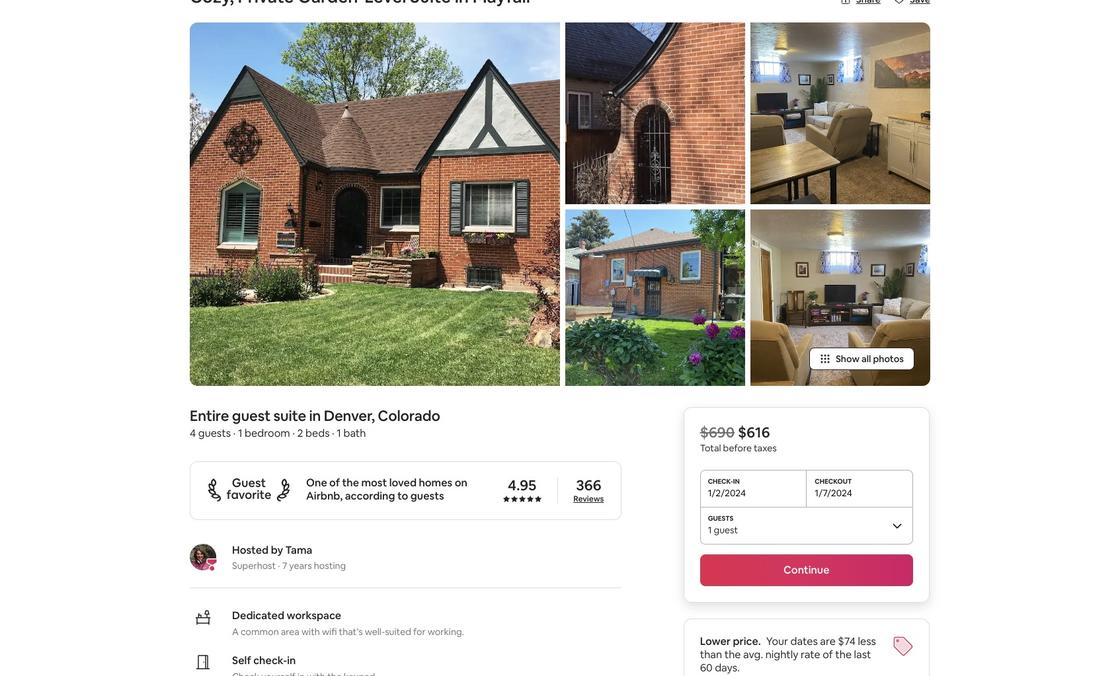 Task type: locate. For each thing, give the bounding box(es) containing it.
guest down 1/2/2024 on the right bottom of page
[[714, 525, 738, 536]]

the
[[342, 476, 359, 490], [725, 648, 741, 662], [836, 648, 852, 662]]

· left the 7 on the left bottom of page
[[278, 560, 280, 572]]

in up the 'beds'
[[309, 407, 321, 425]]

· right the 'beds'
[[332, 427, 335, 440]]

one
[[306, 476, 327, 490]]

$690
[[700, 423, 735, 442]]

taxes
[[754, 442, 777, 454]]

years
[[289, 560, 312, 572]]

common
[[241, 626, 279, 638]]

dedicated
[[232, 609, 285, 623]]

guest for 1
[[714, 525, 738, 536]]

suite
[[274, 407, 306, 425]]

1 horizontal spatial in
[[309, 407, 321, 425]]

for
[[413, 626, 426, 638]]

$74
[[838, 635, 856, 649]]

guest favorite
[[227, 476, 272, 503]]

0 horizontal spatial in
[[287, 654, 296, 668]]

host profile picture image
[[190, 544, 216, 571]]

2 horizontal spatial 1
[[708, 525, 712, 536]]

$616
[[738, 423, 770, 442]]

guest
[[232, 407, 271, 425], [714, 525, 738, 536]]

days.
[[715, 661, 740, 675]]

lower
[[700, 635, 731, 649]]

1
[[238, 427, 242, 440], [337, 427, 341, 440], [708, 525, 712, 536]]

guest for entire
[[232, 407, 271, 425]]

by
[[271, 544, 283, 558]]

1 left the bath
[[337, 427, 341, 440]]

guest inside entire guest suite in denver, colorado 4 guests · 1 bedroom · 2 beds · 1 bath
[[232, 407, 271, 425]]

show all photos
[[836, 353, 904, 365]]

great room image
[[751, 22, 931, 204]]

7
[[282, 560, 287, 572]]

the inside one of the most loved homes on airbnb, according to guests
[[342, 476, 359, 490]]

favorite
[[227, 488, 272, 503]]

0 horizontal spatial the
[[342, 476, 359, 490]]

1 guest button
[[700, 507, 914, 544]]

1 horizontal spatial of
[[823, 648, 833, 662]]

0 vertical spatial guests
[[198, 427, 231, 440]]

superhost
[[232, 560, 276, 572]]

1 vertical spatial guest
[[714, 525, 738, 536]]

0 horizontal spatial of
[[330, 476, 340, 490]]

price.
[[733, 635, 761, 649]]

1 horizontal spatial guest
[[714, 525, 738, 536]]

guest up bedroom
[[232, 407, 271, 425]]

entire guest suite in denver, colorado 4 guests · 1 bedroom · 2 beds · 1 bath
[[190, 407, 440, 440]]

guests right to
[[411, 489, 444, 503]]

0 vertical spatial guest
[[232, 407, 271, 425]]

guests
[[198, 427, 231, 440], [411, 489, 444, 503]]

gate to back yard and semi-private entrance image
[[566, 22, 746, 204]]

of inside one of the most loved homes on airbnb, according to guests
[[330, 476, 340, 490]]

of right the one at the bottom of the page
[[330, 476, 340, 490]]

loved
[[389, 476, 417, 490]]

of
[[330, 476, 340, 490], [823, 648, 833, 662]]

2 horizontal spatial the
[[836, 648, 852, 662]]

total
[[700, 442, 721, 454]]

the left last
[[836, 648, 852, 662]]

of right rate
[[823, 648, 833, 662]]

well-
[[365, 626, 385, 638]]

0 horizontal spatial guests
[[198, 427, 231, 440]]

wifi
[[322, 626, 337, 638]]

0 vertical spatial of
[[330, 476, 340, 490]]

· left 2
[[293, 427, 295, 440]]

self
[[232, 654, 251, 668]]

1 left bedroom
[[238, 427, 242, 440]]

1 down 1/2/2024 on the right bottom of page
[[708, 525, 712, 536]]

1 horizontal spatial the
[[725, 648, 741, 662]]

before
[[724, 442, 752, 454]]

working.
[[428, 626, 464, 638]]

with
[[302, 626, 320, 638]]

· inside the hosted by tama superhost · 7 years hosting
[[278, 560, 280, 572]]

show all photos button
[[810, 348, 915, 370]]

$690 $616 total before taxes
[[700, 423, 777, 454]]

·
[[233, 427, 236, 440], [293, 427, 295, 440], [332, 427, 335, 440], [278, 560, 280, 572]]

dates
[[791, 635, 818, 649]]

1 inside 1 guest dropdown button
[[708, 525, 712, 536]]

in down area
[[287, 654, 296, 668]]

0 horizontal spatial guest
[[232, 407, 271, 425]]

366 reviews
[[574, 477, 604, 505]]

guests down entire on the left bottom of page
[[198, 427, 231, 440]]

1 guest
[[708, 525, 738, 536]]

bath
[[344, 427, 366, 440]]

denver,
[[324, 407, 375, 425]]

2
[[297, 427, 303, 440]]

in
[[309, 407, 321, 425], [287, 654, 296, 668]]

airbnb,
[[306, 489, 343, 503]]

the left most
[[342, 476, 359, 490]]

1 horizontal spatial guests
[[411, 489, 444, 503]]

nightly
[[766, 648, 799, 662]]

1/2/2024
[[708, 487, 746, 499]]

guest inside 1 guest dropdown button
[[714, 525, 738, 536]]

the left avg.
[[725, 648, 741, 662]]

hosted
[[232, 544, 269, 558]]

0 vertical spatial in
[[309, 407, 321, 425]]

tudor home in a quiet walkable neighborhood close to lots of attractions with plenty of street parking image
[[190, 22, 560, 386]]

1 vertical spatial guests
[[411, 489, 444, 503]]

· left bedroom
[[233, 427, 236, 440]]

lower price.
[[700, 635, 761, 649]]

1 vertical spatial of
[[823, 648, 833, 662]]



Task type: vqa. For each thing, say whether or not it's contained in the screenshot.
the Lake Arrowhead, California 63 miles away Nov 3 – 8 $187 night
no



Task type: describe. For each thing, give the bounding box(es) containing it.
in inside entire guest suite in denver, colorado 4 guests · 1 bedroom · 2 beds · 1 bath
[[309, 407, 321, 425]]

0 horizontal spatial 1
[[238, 427, 242, 440]]

are
[[821, 635, 836, 649]]

1/7/2024
[[815, 487, 853, 499]]

continue
[[784, 564, 830, 577]]

reviews
[[574, 494, 604, 505]]

1 vertical spatial in
[[287, 654, 296, 668]]

your dates are $74 less than the avg. nightly rate of the last 60 days.
[[700, 635, 877, 675]]

4.95
[[508, 477, 537, 495]]

check-
[[253, 654, 287, 668]]

60
[[700, 661, 713, 675]]

most
[[361, 476, 387, 490]]

hosting
[[314, 560, 346, 572]]

than
[[700, 648, 723, 662]]

guests inside entire guest suite in denver, colorado 4 guests · 1 bedroom · 2 beds · 1 bath
[[198, 427, 231, 440]]

great room with tv, recliners and sofa bed image
[[751, 210, 931, 386]]

guest entrance in back of house. image
[[566, 210, 746, 386]]

area
[[281, 626, 300, 638]]

beds
[[306, 427, 330, 440]]

your
[[767, 635, 789, 649]]

on
[[455, 476, 468, 490]]

that's
[[339, 626, 363, 638]]

all
[[862, 353, 872, 365]]

1 horizontal spatial 1
[[337, 427, 341, 440]]

self check-in
[[232, 654, 296, 668]]

less
[[858, 635, 877, 649]]

4
[[190, 427, 196, 440]]

hosted by tama superhost · 7 years hosting
[[232, 544, 346, 572]]

of inside your dates are $74 less than the avg. nightly rate of the last 60 days.
[[823, 648, 833, 662]]

show
[[836, 353, 860, 365]]

one of the most loved homes on airbnb, according to guests
[[306, 476, 468, 503]]

suited
[[385, 626, 411, 638]]

continue button
[[700, 555, 914, 587]]

tama
[[286, 544, 313, 558]]

to
[[398, 489, 408, 503]]

colorado
[[378, 407, 440, 425]]

guests inside one of the most loved homes on airbnb, according to guests
[[411, 489, 444, 503]]

entire
[[190, 407, 229, 425]]

guest
[[232, 476, 266, 491]]

dedicated workspace a common area with wifi that's well-suited for working.
[[232, 609, 464, 638]]

photos
[[874, 353, 904, 365]]

rate
[[801, 648, 821, 662]]

bedroom
[[245, 427, 290, 440]]

homes
[[419, 476, 453, 490]]

according
[[345, 489, 395, 503]]

last
[[854, 648, 872, 662]]

366
[[576, 477, 602, 495]]

workspace
[[287, 609, 341, 623]]

avg.
[[744, 648, 764, 662]]

a
[[232, 626, 239, 638]]



